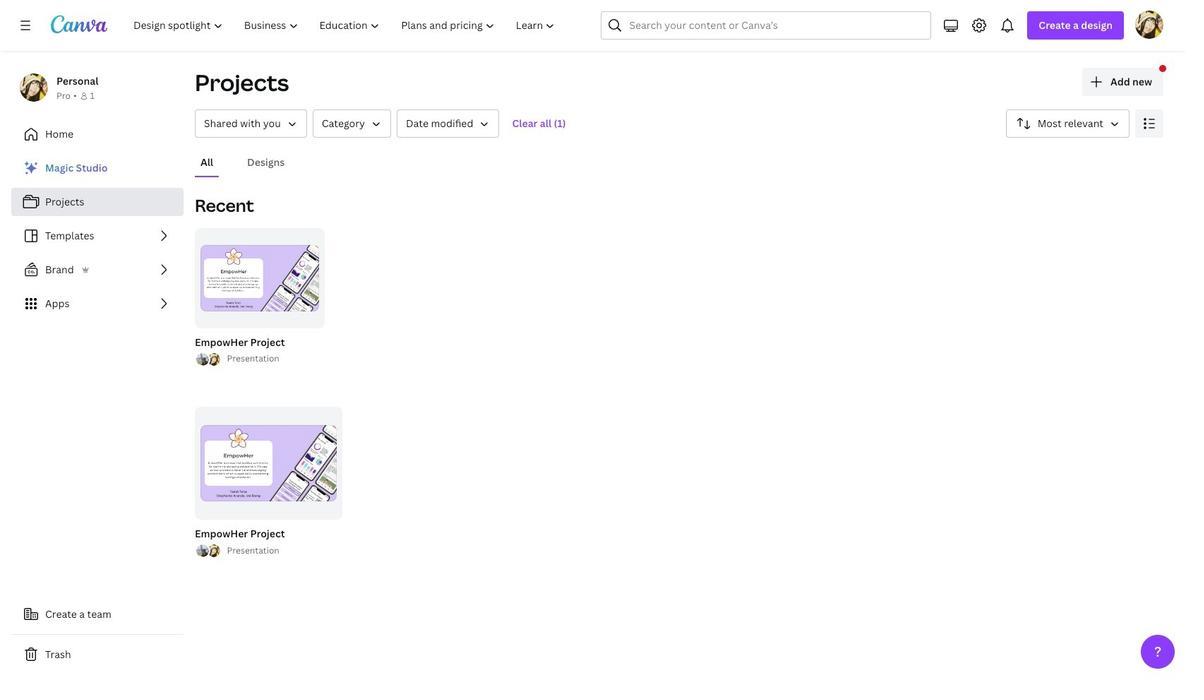 Task type: describe. For each thing, give the bounding box(es) containing it.
Date modified button
[[397, 109, 500, 138]]

top level navigation element
[[124, 11, 567, 40]]

1 vertical spatial list
[[195, 352, 221, 367]]

Search search field
[[630, 12, 904, 39]]

2 vertical spatial list
[[195, 543, 221, 559]]

stephanie aranda image
[[1136, 11, 1164, 39]]



Task type: locate. For each thing, give the bounding box(es) containing it.
None search field
[[601, 11, 932, 40]]

Category button
[[313, 109, 391, 138]]

Owner button
[[195, 109, 307, 138]]

Sort by button
[[1006, 109, 1130, 138]]

0 vertical spatial list
[[11, 154, 184, 318]]

group
[[192, 228, 325, 367], [195, 228, 325, 328], [192, 407, 342, 559], [195, 407, 342, 520]]

list
[[11, 154, 184, 318], [195, 352, 221, 367], [195, 543, 221, 559]]



Task type: vqa. For each thing, say whether or not it's contained in the screenshot.
list
yes



